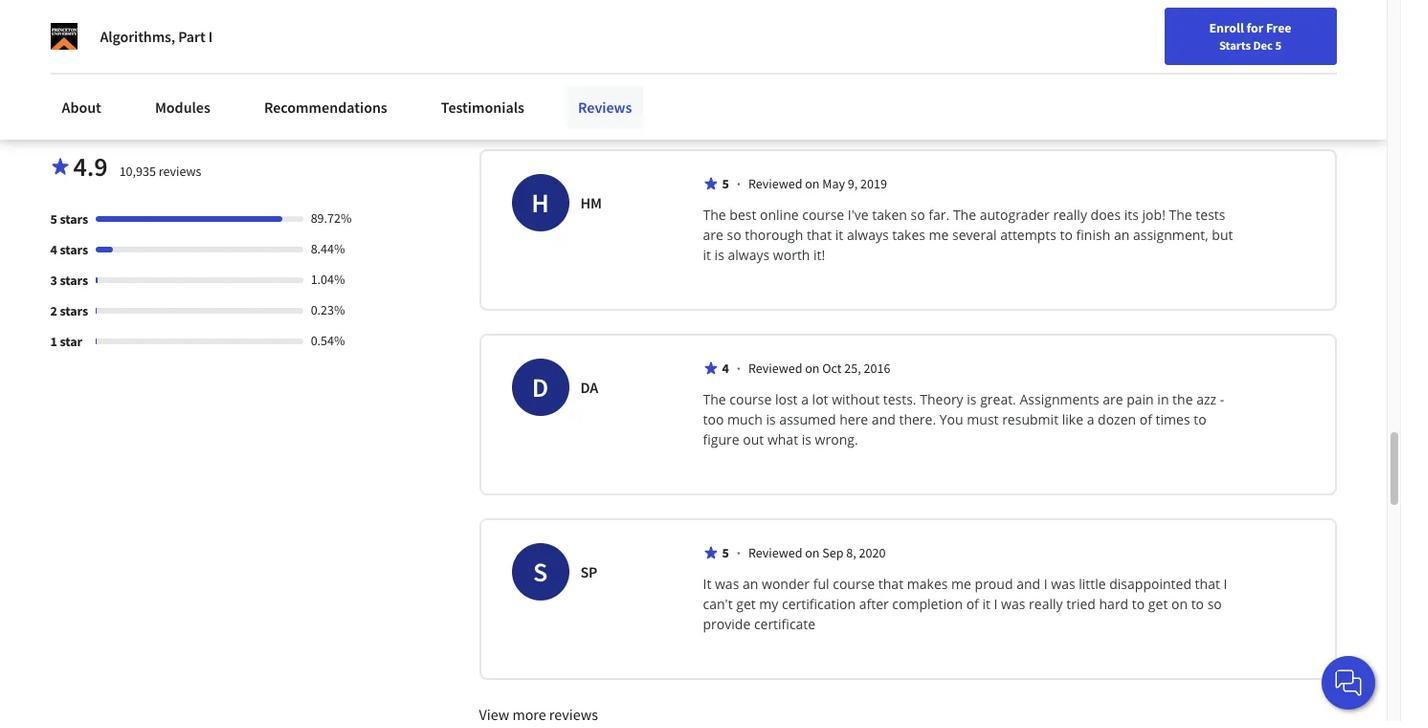 Task type: describe. For each thing, give the bounding box(es) containing it.
it!
[[814, 246, 826, 264]]

i've
[[848, 206, 869, 224]]

enroll for free starts dec 5
[[1210, 19, 1292, 53]]

me inside it was an wonder ful course that makes me proud and i was little disappointed that i can't get my certification after completion of it i was really tried hard to get on to so provide certificate
[[952, 575, 972, 593]]

showing 3 of 10935
[[479, 93, 603, 113]]

dozen
[[1098, 410, 1137, 429]]

provide
[[703, 615, 751, 634]]

about
[[62, 98, 101, 117]]

stars for 2 stars
[[60, 302, 88, 319]]

1 vertical spatial so
[[727, 226, 742, 244]]

azz
[[1197, 390, 1217, 408]]

2020
[[859, 544, 886, 562]]

assumed
[[780, 410, 836, 429]]

proud
[[975, 575, 1014, 593]]

5 inside enroll for free starts dec 5
[[1276, 37, 1282, 53]]

does
[[1091, 206, 1121, 224]]

i right the disappointed
[[1224, 575, 1228, 593]]

h
[[532, 185, 549, 220]]

on inside it was an wonder ful course that makes me proud and i was little disappointed that i can't get my certification after completion of it i was really tried hard to get on to so provide certificate
[[1172, 595, 1188, 613]]

1 vertical spatial always
[[728, 246, 770, 264]]

finish
[[1077, 226, 1111, 244]]

an inside the best online course i've taken so far. the autograder really does its job! the tests are so thorough that it always takes me several attempts to finish an assignment, but it is always worth it!
[[1114, 226, 1130, 244]]

the up the assignment,
[[1170, 206, 1193, 224]]

reviews
[[578, 98, 632, 117]]

2 horizontal spatial was
[[1052, 575, 1076, 593]]

princeton university image
[[50, 23, 77, 50]]

modules
[[155, 98, 211, 117]]

me inside the best online course i've taken so far. the autograder really does its job! the tests are so thorough that it always takes me several attempts to finish an assignment, but it is always worth it!
[[929, 226, 949, 244]]

2016
[[864, 360, 891, 377]]

of inside the course lost a lot without tests. theory is great. assignments are pain in the azz - too much is assumed here and there. you must resubmit like a dozen of times to figure out what is wrong.
[[1140, 410, 1153, 429]]

far.
[[929, 206, 950, 224]]

on for h
[[805, 175, 820, 192]]

chat with us image
[[1334, 668, 1364, 699]]

1 horizontal spatial a
[[1087, 410, 1095, 429]]

to inside the course lost a lot without tests. theory is great. assignments are pain in the azz - too much is assumed here and there. you must resubmit like a dozen of times to figure out what is wrong.
[[1194, 410, 1207, 429]]

are inside the best online course i've taken so far. the autograder really does its job! the tests are so thorough that it always takes me several attempts to finish an assignment, but it is always worth it!
[[703, 226, 724, 244]]

may
[[823, 175, 846, 192]]

2
[[50, 302, 57, 319]]

job!
[[1143, 206, 1166, 224]]

enroll
[[1210, 19, 1245, 36]]

sep
[[823, 544, 844, 562]]

coursera image
[[23, 16, 145, 46]]

-
[[1220, 390, 1225, 408]]

part
[[178, 27, 205, 46]]

on for s
[[805, 544, 820, 562]]

best
[[730, 206, 757, 224]]

stars for 5 stars
[[60, 210, 88, 228]]

certification
[[782, 595, 856, 613]]

in
[[1158, 390, 1170, 408]]

disappointed
[[1110, 575, 1192, 593]]

its
[[1125, 206, 1139, 224]]

is up must
[[967, 390, 977, 408]]

8.44%
[[311, 240, 345, 257]]

resubmit
[[1003, 410, 1059, 429]]

but
[[1213, 226, 1234, 244]]

1 horizontal spatial so
[[911, 206, 926, 224]]

course inside it was an wonder ful course that makes me proud and i was little disappointed that i can't get my certification after completion of it i was really tried hard to get on to so provide certificate
[[833, 575, 875, 593]]

course inside the course lost a lot without tests. theory is great. assignments are pain in the azz - too much is assumed here and there. you must resubmit like a dozen of times to figure out what is wrong.
[[730, 390, 772, 408]]

after
[[860, 595, 889, 613]]

10,935 reviews
[[119, 162, 201, 180]]

too
[[703, 410, 724, 429]]

little
[[1079, 575, 1107, 593]]

star
[[60, 333, 82, 350]]

about link
[[50, 86, 113, 128]]

you
[[940, 410, 964, 429]]

algorithms,
[[100, 27, 175, 46]]

4.9
[[73, 149, 108, 183]]

9,
[[848, 175, 858, 192]]

testimonials link
[[430, 86, 536, 128]]

1 star
[[50, 333, 82, 350]]

really inside the best online course i've taken so far. the autograder really does its job! the tests are so thorough that it always takes me several attempts to finish an assignment, but it is always worth it!
[[1054, 206, 1088, 224]]

10935
[[564, 93, 603, 113]]

1 horizontal spatial that
[[879, 575, 904, 593]]

modules link
[[144, 86, 222, 128]]

to inside the best online course i've taken so far. the autograder really does its job! the tests are so thorough that it always takes me several attempts to finish an assignment, but it is always worth it!
[[1060, 226, 1073, 244]]

can't
[[703, 595, 733, 613]]

i left little
[[1044, 575, 1048, 593]]

an inside it was an wonder ful course that makes me proud and i was little disappointed that i can't get my certification after completion of it i was really tried hard to get on to so provide certificate
[[743, 575, 759, 593]]

reviews link
[[567, 86, 644, 128]]

it was an wonder ful course that makes me proud and i was little disappointed that i can't get my certification after completion of it i was really tried hard to get on to so provide certificate
[[703, 575, 1231, 634]]

wonder
[[762, 575, 810, 593]]

the up several
[[954, 206, 977, 224]]

1 horizontal spatial was
[[1002, 595, 1026, 613]]

2 get from the left
[[1149, 595, 1168, 613]]

ful
[[814, 575, 830, 593]]

0 vertical spatial always
[[847, 226, 889, 244]]

learner reviews
[[50, 93, 180, 116]]

0 horizontal spatial a
[[802, 390, 809, 408]]

1.04%
[[311, 271, 345, 288]]

reviews for learner reviews
[[117, 93, 180, 116]]

without
[[832, 390, 880, 408]]

i down proud
[[994, 595, 998, 613]]

i right part
[[208, 27, 213, 46]]

for
[[1247, 19, 1264, 36]]

what
[[768, 431, 799, 449]]

lot
[[813, 390, 829, 408]]

8,
[[847, 544, 857, 562]]

reviewed for d
[[749, 360, 803, 377]]

0 vertical spatial 3
[[538, 93, 546, 113]]

s
[[533, 555, 548, 589]]

out
[[743, 431, 764, 449]]

so inside it was an wonder ful course that makes me proud and i was little disappointed that i can't get my certification after completion of it i was really tried hard to get on to so provide certificate
[[1208, 595, 1223, 613]]



Task type: locate. For each thing, give the bounding box(es) containing it.
are left the thorough
[[703, 226, 724, 244]]

it inside it was an wonder ful course that makes me proud and i was little disappointed that i can't get my certification after completion of it i was really tried hard to get on to so provide certificate
[[983, 595, 991, 613]]

reviews
[[117, 93, 180, 116], [159, 162, 201, 180]]

reviewed on oct 25, 2016
[[749, 360, 891, 377]]

are inside the course lost a lot without tests. theory is great. assignments are pain in the azz - too much is assumed here and there. you must resubmit like a dozen of times to figure out what is wrong.
[[1103, 390, 1124, 408]]

2 horizontal spatial of
[[1140, 410, 1153, 429]]

algorithms, part i
[[100, 27, 213, 46]]

was up tried
[[1052, 575, 1076, 593]]

that up it!
[[807, 226, 832, 244]]

3 reviewed from the top
[[749, 544, 803, 562]]

0 horizontal spatial always
[[728, 246, 770, 264]]

1 horizontal spatial always
[[847, 226, 889, 244]]

of left 10935
[[549, 93, 561, 113]]

the inside the course lost a lot without tests. theory is great. assignments are pain in the azz - too much is assumed here and there. you must resubmit like a dozen of times to figure out what is wrong.
[[703, 390, 726, 408]]

it down may
[[836, 226, 844, 244]]

theory
[[920, 390, 964, 408]]

2 vertical spatial reviewed
[[749, 544, 803, 562]]

0 horizontal spatial 3
[[50, 272, 57, 289]]

it
[[703, 575, 712, 593]]

several
[[953, 226, 997, 244]]

was
[[715, 575, 740, 593], [1052, 575, 1076, 593], [1002, 595, 1026, 613]]

d
[[532, 370, 549, 405]]

5
[[1276, 37, 1282, 53], [722, 175, 729, 192], [50, 210, 57, 228], [722, 544, 729, 562]]

wrong.
[[815, 431, 859, 449]]

it
[[836, 226, 844, 244], [703, 246, 711, 264], [983, 595, 991, 613]]

1 get from the left
[[737, 595, 756, 613]]

0 vertical spatial really
[[1054, 206, 1088, 224]]

reviews right the learner
[[117, 93, 180, 116]]

thorough
[[745, 226, 804, 244]]

is inside the best online course i've taken so far. the autograder really does its job! the tests are so thorough that it always takes me several attempts to finish an assignment, but it is always worth it!
[[715, 246, 725, 264]]

really inside it was an wonder ful course that makes me proud and i was little disappointed that i can't get my certification after completion of it i was really tried hard to get on to so provide certificate
[[1029, 595, 1063, 613]]

1 reviewed from the top
[[749, 175, 803, 192]]

0.54%
[[311, 332, 345, 349]]

1 vertical spatial reviews
[[159, 162, 201, 180]]

figure
[[703, 431, 740, 449]]

1 horizontal spatial and
[[1017, 575, 1041, 593]]

2 horizontal spatial it
[[983, 595, 991, 613]]

free
[[1267, 19, 1292, 36]]

me down far.
[[929, 226, 949, 244]]

hm
[[581, 193, 602, 212]]

1 vertical spatial it
[[703, 246, 711, 264]]

3
[[538, 93, 546, 113], [50, 272, 57, 289]]

5 right dec
[[1276, 37, 1282, 53]]

that inside the best online course i've taken so far. the autograder really does its job! the tests are so thorough that it always takes me several attempts to finish an assignment, but it is always worth it!
[[807, 226, 832, 244]]

an
[[1114, 226, 1130, 244], [743, 575, 759, 593]]

menu item
[[986, 19, 1109, 81]]

stars down 5 stars
[[60, 241, 88, 258]]

recommendations link
[[253, 86, 399, 128]]

5 stars
[[50, 210, 88, 228]]

on left sep
[[805, 544, 820, 562]]

of
[[549, 93, 561, 113], [1140, 410, 1153, 429], [967, 595, 979, 613]]

1 vertical spatial a
[[1087, 410, 1095, 429]]

the course lost a lot without tests. theory is great. assignments are pain in the azz - too much is assumed here and there. you must resubmit like a dozen of times to figure out what is wrong.
[[703, 390, 1228, 449]]

10,935
[[119, 162, 156, 180]]

3 stars
[[50, 272, 88, 289]]

1 vertical spatial really
[[1029, 595, 1063, 613]]

2 horizontal spatial so
[[1208, 595, 1223, 613]]

much
[[728, 410, 763, 429]]

online
[[760, 206, 799, 224]]

2 horizontal spatial that
[[1196, 575, 1221, 593]]

stars for 3 stars
[[60, 272, 88, 289]]

and inside the course lost a lot without tests. theory is great. assignments are pain in the azz - too much is assumed here and there. you must resubmit like a dozen of times to figure out what is wrong.
[[872, 410, 896, 429]]

0 horizontal spatial of
[[549, 93, 561, 113]]

are up dozen
[[1103, 390, 1124, 408]]

0 vertical spatial it
[[836, 226, 844, 244]]

0 horizontal spatial that
[[807, 226, 832, 244]]

0 vertical spatial an
[[1114, 226, 1130, 244]]

is left the worth
[[715, 246, 725, 264]]

and right proud
[[1017, 575, 1041, 593]]

the
[[1173, 390, 1194, 408]]

0.23%
[[311, 301, 345, 318]]

2 vertical spatial of
[[967, 595, 979, 613]]

an left wonder
[[743, 575, 759, 593]]

sp
[[581, 563, 598, 582]]

starts
[[1220, 37, 1251, 53]]

pain
[[1127, 390, 1154, 408]]

there.
[[899, 410, 937, 429]]

really
[[1054, 206, 1088, 224], [1029, 595, 1063, 613]]

0 horizontal spatial me
[[929, 226, 949, 244]]

it left the worth
[[703, 246, 711, 264]]

1 vertical spatial course
[[730, 390, 772, 408]]

on down the disappointed
[[1172, 595, 1188, 613]]

0 horizontal spatial it
[[703, 246, 711, 264]]

1 vertical spatial of
[[1140, 410, 1153, 429]]

course
[[803, 206, 845, 224], [730, 390, 772, 408], [833, 575, 875, 593]]

reviewed up lost
[[749, 360, 803, 377]]

stars up "4 stars"
[[60, 210, 88, 228]]

stars
[[60, 210, 88, 228], [60, 241, 88, 258], [60, 272, 88, 289], [60, 302, 88, 319]]

2 stars
[[50, 302, 88, 319]]

0 vertical spatial me
[[929, 226, 949, 244]]

testimonials
[[441, 98, 525, 117]]

assignment,
[[1134, 226, 1209, 244]]

1 horizontal spatial get
[[1149, 595, 1168, 613]]

that up after
[[879, 575, 904, 593]]

0 vertical spatial course
[[803, 206, 845, 224]]

1 vertical spatial are
[[1103, 390, 1124, 408]]

0 horizontal spatial are
[[703, 226, 724, 244]]

4 stars from the top
[[60, 302, 88, 319]]

1 vertical spatial reviewed
[[749, 360, 803, 377]]

0 horizontal spatial get
[[737, 595, 756, 613]]

it down proud
[[983, 595, 991, 613]]

3 stars from the top
[[60, 272, 88, 289]]

is up what
[[766, 410, 776, 429]]

1 horizontal spatial 4
[[722, 360, 729, 377]]

1 vertical spatial me
[[952, 575, 972, 593]]

1 vertical spatial 4
[[722, 360, 729, 377]]

recommendations
[[264, 98, 388, 117]]

certificate
[[754, 615, 816, 634]]

0 vertical spatial are
[[703, 226, 724, 244]]

4 up the too
[[722, 360, 729, 377]]

course up after
[[833, 575, 875, 593]]

reviews right '10,935'
[[159, 162, 201, 180]]

of down pain
[[1140, 410, 1153, 429]]

0 vertical spatial a
[[802, 390, 809, 408]]

0 horizontal spatial was
[[715, 575, 740, 593]]

me
[[929, 226, 949, 244], [952, 575, 972, 593]]

and down 'tests.'
[[872, 410, 896, 429]]

1 stars from the top
[[60, 210, 88, 228]]

5 left reviewed on may 9, 2019
[[722, 175, 729, 192]]

was right it
[[715, 575, 740, 593]]

on for d
[[805, 360, 820, 377]]

hard
[[1100, 595, 1129, 613]]

2 stars from the top
[[60, 241, 88, 258]]

2 vertical spatial so
[[1208, 595, 1223, 613]]

stars up 2 stars
[[60, 272, 88, 289]]

0 vertical spatial of
[[549, 93, 561, 113]]

assignments
[[1020, 390, 1100, 408]]

course inside the best online course i've taken so far. the autograder really does its job! the tests are so thorough that it always takes me several attempts to finish an assignment, but it is always worth it!
[[803, 206, 845, 224]]

4 for 4
[[722, 360, 729, 377]]

3 up the 2
[[50, 272, 57, 289]]

0 horizontal spatial and
[[872, 410, 896, 429]]

of inside it was an wonder ful course that makes me proud and i was little disappointed that i can't get my certification after completion of it i was really tried hard to get on to so provide certificate
[[967, 595, 979, 613]]

times
[[1156, 410, 1191, 429]]

1 vertical spatial an
[[743, 575, 759, 593]]

reviewed up "online"
[[749, 175, 803, 192]]

that right the disappointed
[[1196, 575, 1221, 593]]

0 horizontal spatial so
[[727, 226, 742, 244]]

reviewed for s
[[749, 544, 803, 562]]

course up much
[[730, 390, 772, 408]]

1 horizontal spatial are
[[1103, 390, 1124, 408]]

the up the too
[[703, 390, 726, 408]]

1
[[50, 333, 57, 350]]

1 horizontal spatial 3
[[538, 93, 546, 113]]

stars for 4 stars
[[60, 241, 88, 258]]

of down proud
[[967, 595, 979, 613]]

here
[[840, 410, 869, 429]]

4 down 5 stars
[[50, 241, 57, 258]]

1 horizontal spatial it
[[836, 226, 844, 244]]

autograder
[[980, 206, 1050, 224]]

reviewed for h
[[749, 175, 803, 192]]

attempts
[[1001, 226, 1057, 244]]

the best online course i've taken so far. the autograder really does its job! the tests are so thorough that it always takes me several attempts to finish an assignment, but it is always worth it!
[[703, 206, 1237, 264]]

great.
[[981, 390, 1017, 408]]

reviewed up wonder
[[749, 544, 803, 562]]

stars right the 2
[[60, 302, 88, 319]]

lost
[[775, 390, 798, 408]]

the left best
[[703, 206, 726, 224]]

0 horizontal spatial an
[[743, 575, 759, 593]]

0 vertical spatial so
[[911, 206, 926, 224]]

really left tried
[[1029, 595, 1063, 613]]

0 vertical spatial and
[[872, 410, 896, 429]]

on left may
[[805, 175, 820, 192]]

0 vertical spatial reviews
[[117, 93, 180, 116]]

get down the disappointed
[[1149, 595, 1168, 613]]

4 stars
[[50, 241, 88, 258]]

reviewed on sep 8, 2020
[[749, 544, 886, 562]]

taken
[[873, 206, 908, 224]]

showing
[[479, 93, 535, 113]]

takes
[[893, 226, 926, 244]]

on left oct
[[805, 360, 820, 377]]

must
[[967, 410, 999, 429]]

really up finish
[[1054, 206, 1088, 224]]

1 horizontal spatial me
[[952, 575, 972, 593]]

oct
[[823, 360, 842, 377]]

that
[[807, 226, 832, 244], [879, 575, 904, 593], [1196, 575, 1221, 593]]

2 reviewed from the top
[[749, 360, 803, 377]]

a right like
[[1087, 410, 1095, 429]]

0 vertical spatial 4
[[50, 241, 57, 258]]

1 vertical spatial 3
[[50, 272, 57, 289]]

2 vertical spatial course
[[833, 575, 875, 593]]

reviews for 10,935 reviews
[[159, 162, 201, 180]]

0 horizontal spatial 4
[[50, 241, 57, 258]]

4 for 4 stars
[[50, 241, 57, 258]]

reviewed on may 9, 2019
[[749, 175, 888, 192]]

and inside it was an wonder ful course that makes me proud and i was little disappointed that i can't get my certification after completion of it i was really tried hard to get on to so provide certificate
[[1017, 575, 1041, 593]]

dec
[[1254, 37, 1273, 53]]

tests
[[1196, 206, 1226, 224]]

2 vertical spatial it
[[983, 595, 991, 613]]

1 horizontal spatial an
[[1114, 226, 1130, 244]]

to
[[1060, 226, 1073, 244], [1194, 410, 1207, 429], [1133, 595, 1145, 613], [1192, 595, 1205, 613]]

1 vertical spatial and
[[1017, 575, 1041, 593]]

makes
[[907, 575, 948, 593]]

a left lot
[[802, 390, 809, 408]]

always down i've
[[847, 226, 889, 244]]

get left my
[[737, 595, 756, 613]]

1 horizontal spatial of
[[967, 595, 979, 613]]

like
[[1063, 410, 1084, 429]]

0 vertical spatial reviewed
[[749, 175, 803, 192]]

89.72%
[[311, 209, 352, 227]]

was down proud
[[1002, 595, 1026, 613]]

5 up can't
[[722, 544, 729, 562]]

course down reviewed on may 9, 2019
[[803, 206, 845, 224]]

5 up "4 stars"
[[50, 210, 57, 228]]

is down assumed
[[802, 431, 812, 449]]

always down the thorough
[[728, 246, 770, 264]]

me left proud
[[952, 575, 972, 593]]

tests.
[[884, 390, 917, 408]]

25,
[[845, 360, 862, 377]]

an down its
[[1114, 226, 1130, 244]]

3 right showing
[[538, 93, 546, 113]]



Task type: vqa. For each thing, say whether or not it's contained in the screenshot.


